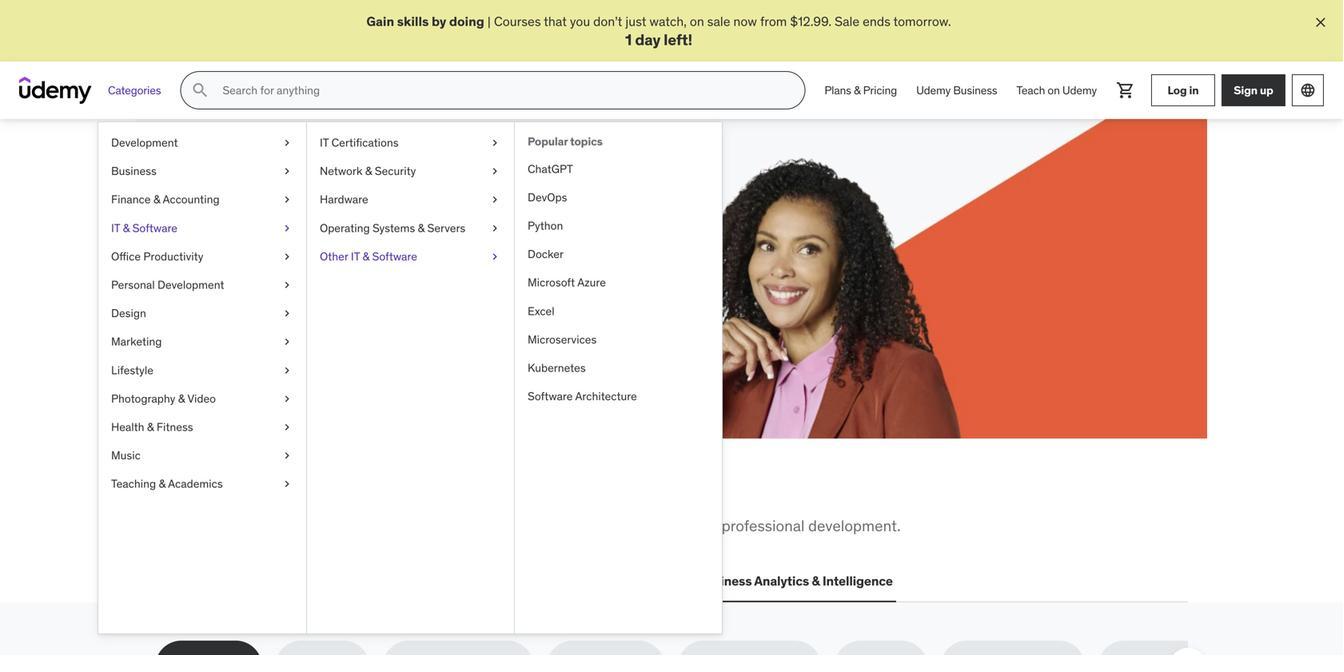 Task type: describe. For each thing, give the bounding box(es) containing it.
it certifications button
[[284, 563, 385, 601]]

journey,
[[431, 261, 476, 277]]

network
[[320, 164, 363, 179]]

kubernetes link
[[515, 354, 722, 383]]

it for it certifications "link"
[[320, 136, 329, 150]]

other it & software element
[[514, 123, 722, 635]]

architecture
[[576, 390, 637, 404]]

plans
[[825, 83, 852, 98]]

operating systems & servers
[[320, 221, 466, 236]]

& for academics
[[159, 477, 166, 492]]

Search for anything text field
[[219, 77, 786, 104]]

choose a language image
[[1301, 83, 1317, 99]]

it & software link
[[98, 214, 306, 243]]

office productivity link
[[98, 243, 306, 271]]

microsoft azure link
[[515, 269, 722, 298]]

business for business
[[111, 164, 157, 179]]

health
[[111, 420, 144, 435]]

just
[[626, 13, 647, 30]]

excel
[[528, 304, 555, 319]]

python
[[528, 219, 563, 233]]

business analytics & intelligence
[[698, 574, 893, 590]]

office
[[111, 250, 141, 264]]

courses for (and
[[213, 261, 260, 277]]

photography
[[111, 392, 175, 406]]

2 udemy from the left
[[1063, 83, 1098, 98]]

other it & software link
[[307, 243, 514, 271]]

lifestyle
[[111, 364, 154, 378]]

0 vertical spatial development
[[111, 136, 178, 150]]

xsmall image for finance & accounting
[[281, 192, 294, 208]]

day
[[635, 30, 661, 49]]

our
[[485, 517, 507, 536]]

log
[[1168, 83, 1188, 97]]

academics
[[168, 477, 223, 492]]

save)
[[273, 221, 337, 254]]

it for it certifications button
[[287, 574, 298, 590]]

other it & software
[[320, 250, 418, 264]]

& for pricing
[[854, 83, 861, 98]]

finance & accounting
[[111, 193, 220, 207]]

one
[[461, 477, 507, 510]]

all the skills you need in one place from critical workplace skills to technical topics, our catalog supports well-rounded professional development.
[[155, 477, 901, 536]]

it right other
[[351, 250, 360, 264]]

xsmall image for it & software
[[281, 221, 294, 236]]

xsmall image for hardware
[[489, 192, 502, 208]]

every
[[282, 261, 312, 277]]

plans & pricing link
[[815, 71, 907, 110]]

productivity
[[144, 250, 204, 264]]

|
[[488, 13, 491, 30]]

professional
[[722, 517, 805, 536]]

servers
[[428, 221, 466, 236]]

popular topics
[[528, 135, 603, 149]]

marketing
[[111, 335, 162, 349]]

xsmall image for operating systems & servers
[[489, 221, 502, 236]]

the
[[197, 477, 238, 510]]

1 horizontal spatial on
[[1048, 83, 1061, 98]]

teaching & academics
[[111, 477, 223, 492]]

xsmall image for it certifications
[[489, 135, 502, 151]]

teach on udemy
[[1017, 83, 1098, 98]]

tomorrow. for save)
[[331, 278, 388, 295]]

popular
[[528, 135, 568, 149]]

teach on udemy link
[[1008, 71, 1107, 110]]

learning
[[382, 261, 428, 277]]

operating systems & servers link
[[307, 214, 514, 243]]

personal
[[111, 278, 155, 293]]

software architecture link
[[515, 383, 722, 411]]

sale for save)
[[272, 278, 297, 295]]

music link
[[98, 442, 306, 471]]

succeed
[[414, 189, 514, 222]]

workplace
[[243, 517, 313, 536]]

udemy image
[[19, 77, 92, 104]]

it certifications for it certifications "link"
[[320, 136, 399, 150]]

analytics
[[755, 574, 810, 590]]

data science
[[487, 574, 565, 590]]

tomorrow. for |
[[894, 13, 952, 30]]

hardware link
[[307, 186, 514, 214]]

docker
[[528, 247, 564, 262]]

software architecture
[[528, 390, 637, 404]]

in inside learn, practice, succeed (and save) courses for every skill in your learning journey, starting at $12.99. sale ends tomorrow.
[[341, 261, 351, 277]]

finance & accounting link
[[98, 186, 306, 214]]

your
[[354, 261, 379, 277]]

microsoft azure
[[528, 276, 606, 290]]

fitness
[[157, 420, 193, 435]]

topics
[[570, 135, 603, 149]]

development link
[[98, 129, 306, 157]]

certifications for it certifications "link"
[[332, 136, 399, 150]]

lifestyle link
[[98, 357, 306, 385]]

well-
[[629, 517, 662, 536]]

doing
[[449, 13, 485, 30]]

business inside 'link'
[[954, 83, 998, 98]]

music
[[111, 449, 141, 463]]

udemy inside 'link'
[[917, 83, 951, 98]]

microservices
[[528, 333, 597, 347]]

it for it & software link
[[111, 221, 120, 236]]

it & software
[[111, 221, 178, 236]]



Task type: vqa. For each thing, say whether or not it's contained in the screenshot.
'skills' to the middle
yes



Task type: locate. For each thing, give the bounding box(es) containing it.
development down "office productivity" link
[[158, 278, 224, 293]]

pricing
[[864, 83, 898, 98]]

sign up link
[[1222, 75, 1286, 107]]

python link
[[515, 212, 722, 241]]

network & security link
[[307, 157, 514, 186]]

it inside "link"
[[320, 136, 329, 150]]

sale inside learn, practice, succeed (and save) courses for every skill in your learning journey, starting at $12.99. sale ends tomorrow.
[[272, 278, 297, 295]]

& for software
[[123, 221, 130, 236]]

gain skills by doing | courses that you don't just watch, on sale now from $12.99. sale ends tomorrow. 1 day left!
[[367, 13, 952, 49]]

design
[[111, 307, 146, 321]]

1 vertical spatial in
[[341, 261, 351, 277]]

sale
[[835, 13, 860, 30], [272, 278, 297, 295]]

xsmall image inside development link
[[281, 135, 294, 151]]

skills up 'workplace'
[[242, 477, 311, 510]]

xsmall image for development
[[281, 135, 294, 151]]

at
[[213, 278, 224, 295]]

design link
[[98, 300, 306, 328]]

1 vertical spatial ends
[[300, 278, 328, 295]]

xsmall image inside design link
[[281, 306, 294, 322]]

0 vertical spatial software
[[132, 221, 178, 236]]

certifications inside "link"
[[332, 136, 399, 150]]

ends for save)
[[300, 278, 328, 295]]

xsmall image inside "office productivity" link
[[281, 249, 294, 265]]

xsmall image inside finance & accounting 'link'
[[281, 192, 294, 208]]

network & security
[[320, 164, 416, 179]]

1
[[626, 30, 632, 49]]

development.
[[809, 517, 901, 536]]

1 horizontal spatial $12.99.
[[791, 13, 832, 30]]

azure
[[578, 276, 606, 290]]

0 horizontal spatial udemy
[[917, 83, 951, 98]]

to
[[354, 517, 368, 536]]

business left analytics
[[698, 574, 752, 590]]

& right other
[[363, 250, 370, 264]]

xsmall image for personal development
[[281, 278, 294, 293]]

0 vertical spatial tomorrow.
[[894, 13, 952, 30]]

courses right |
[[494, 13, 541, 30]]

0 horizontal spatial $12.99.
[[227, 278, 269, 295]]

& left security
[[365, 164, 372, 179]]

skills left by
[[397, 13, 429, 30]]

&
[[854, 83, 861, 98], [365, 164, 372, 179], [153, 193, 160, 207], [123, 221, 130, 236], [418, 221, 425, 236], [363, 250, 370, 264], [178, 392, 185, 406], [147, 420, 154, 435], [159, 477, 166, 492], [812, 574, 820, 590]]

data
[[487, 574, 515, 590]]

skills inside gain skills by doing | courses that you don't just watch, on sale now from $12.99. sale ends tomorrow. 1 day left!
[[397, 13, 429, 30]]

kubernetes
[[528, 361, 586, 376]]

1 vertical spatial skills
[[242, 477, 311, 510]]

certifications inside button
[[301, 574, 382, 590]]

& inside 'link'
[[153, 193, 160, 207]]

xsmall image inside teaching & academics link
[[281, 477, 294, 493]]

it up office
[[111, 221, 120, 236]]

udemy right the 'pricing'
[[917, 83, 951, 98]]

place
[[512, 477, 578, 510]]

2 vertical spatial skills
[[317, 517, 351, 536]]

0 vertical spatial certifications
[[332, 136, 399, 150]]

0 horizontal spatial skills
[[242, 477, 311, 510]]

0 horizontal spatial in
[[341, 261, 351, 277]]

courses inside gain skills by doing | courses that you don't just watch, on sale now from $12.99. sale ends tomorrow. 1 day left!
[[494, 13, 541, 30]]

courses for doing
[[494, 13, 541, 30]]

ends up the 'pricing'
[[863, 13, 891, 30]]

xsmall image for other it & software
[[489, 249, 502, 265]]

2 vertical spatial business
[[698, 574, 752, 590]]

courses inside learn, practice, succeed (and save) courses for every skill in your learning journey, starting at $12.99. sale ends tomorrow.
[[213, 261, 260, 277]]

on inside gain skills by doing | courses that you don't just watch, on sale now from $12.99. sale ends tomorrow. 1 day left!
[[690, 13, 705, 30]]

1 vertical spatial development
[[158, 278, 224, 293]]

skills left to
[[317, 517, 351, 536]]

$12.99. for save)
[[227, 278, 269, 295]]

1 udemy from the left
[[917, 83, 951, 98]]

from
[[155, 517, 190, 536]]

hardware
[[320, 193, 368, 207]]

teaching & academics link
[[98, 471, 306, 499]]

up
[[1261, 83, 1274, 97]]

& inside button
[[812, 574, 820, 590]]

plans & pricing
[[825, 83, 898, 98]]

it certifications down to
[[287, 574, 382, 590]]

& for security
[[365, 164, 372, 179]]

systems
[[373, 221, 415, 236]]

2 vertical spatial software
[[528, 390, 573, 404]]

0 vertical spatial in
[[1190, 83, 1200, 97]]

xsmall image for business
[[281, 164, 294, 179]]

udemy left shopping cart with 0 items icon
[[1063, 83, 1098, 98]]

business inside button
[[698, 574, 752, 590]]

office productivity
[[111, 250, 204, 264]]

0 vertical spatial it certifications
[[320, 136, 399, 150]]

from
[[761, 13, 787, 30]]

(and
[[213, 221, 269, 254]]

categories
[[108, 83, 161, 98]]

courses up the at
[[213, 261, 260, 277]]

xsmall image inside operating systems & servers link
[[489, 221, 502, 236]]

1 horizontal spatial udemy
[[1063, 83, 1098, 98]]

xsmall image inside personal development link
[[281, 278, 294, 293]]

health & fitness
[[111, 420, 193, 435]]

0 horizontal spatial software
[[132, 221, 178, 236]]

marketing link
[[98, 328, 306, 357]]

teaching
[[111, 477, 156, 492]]

sale for |
[[835, 13, 860, 30]]

xsmall image inside it certifications "link"
[[489, 135, 502, 151]]

excel link
[[515, 298, 722, 326]]

for
[[263, 261, 279, 277]]

business analytics & intelligence button
[[695, 563, 897, 601]]

it inside button
[[287, 574, 298, 590]]

xsmall image for music
[[281, 449, 294, 464]]

1 horizontal spatial sale
[[835, 13, 860, 30]]

intelligence
[[823, 574, 893, 590]]

xsmall image inside marketing link
[[281, 335, 294, 350]]

development down categories dropdown button
[[111, 136, 178, 150]]

close image
[[1314, 14, 1330, 30]]

practice,
[[301, 189, 409, 222]]

data science button
[[483, 563, 568, 601]]

sale
[[708, 13, 731, 30]]

sale up plans
[[835, 13, 860, 30]]

in up topics,
[[432, 477, 457, 510]]

don't
[[594, 13, 623, 30]]

learn, practice, succeed (and save) courses for every skill in your learning journey, starting at $12.99. sale ends tomorrow.
[[213, 189, 524, 295]]

business link
[[98, 157, 306, 186]]

1 horizontal spatial tomorrow.
[[894, 13, 952, 30]]

in right log
[[1190, 83, 1200, 97]]

ends
[[863, 13, 891, 30], [300, 278, 328, 295]]

xsmall image for network & security
[[489, 164, 502, 179]]

ends inside learn, practice, succeed (and save) courses for every skill in your learning journey, starting at $12.99. sale ends tomorrow.
[[300, 278, 328, 295]]

chatgpt link
[[515, 155, 722, 184]]

xsmall image for lifestyle
[[281, 363, 294, 379]]

on right teach
[[1048, 83, 1061, 98]]

video
[[188, 392, 216, 406]]

business left teach
[[954, 83, 998, 98]]

xsmall image for design
[[281, 306, 294, 322]]

xsmall image
[[281, 164, 294, 179], [489, 164, 502, 179], [281, 192, 294, 208], [489, 192, 502, 208], [281, 221, 294, 236], [281, 249, 294, 265], [281, 278, 294, 293], [281, 306, 294, 322], [281, 392, 294, 407], [281, 477, 294, 493]]

business
[[954, 83, 998, 98], [111, 164, 157, 179], [698, 574, 752, 590]]

0 vertical spatial on
[[690, 13, 705, 30]]

xsmall image for health & fitness
[[281, 420, 294, 436]]

xsmall image inside hardware link
[[489, 192, 502, 208]]

sale inside gain skills by doing | courses that you don't just watch, on sale now from $12.99. sale ends tomorrow. 1 day left!
[[835, 13, 860, 30]]

need
[[366, 477, 427, 510]]

xsmall image inside "other it & software" link
[[489, 249, 502, 265]]

xsmall image for marketing
[[281, 335, 294, 350]]

0 vertical spatial $12.99.
[[791, 13, 832, 30]]

on left sale
[[690, 13, 705, 30]]

xsmall image inside lifestyle link
[[281, 363, 294, 379]]

0 vertical spatial ends
[[863, 13, 891, 30]]

watch,
[[650, 13, 687, 30]]

& left video
[[178, 392, 185, 406]]

0 horizontal spatial on
[[690, 13, 705, 30]]

chatgpt
[[528, 162, 574, 176]]

2 horizontal spatial skills
[[397, 13, 429, 30]]

ends inside gain skills by doing | courses that you don't just watch, on sale now from $12.99. sale ends tomorrow. 1 day left!
[[863, 13, 891, 30]]

health & fitness link
[[98, 414, 306, 442]]

science
[[517, 574, 565, 590]]

accounting
[[163, 193, 220, 207]]

1 horizontal spatial courses
[[494, 13, 541, 30]]

personal development link
[[98, 271, 306, 300]]

0 vertical spatial you
[[570, 13, 591, 30]]

0 vertical spatial business
[[954, 83, 998, 98]]

xsmall image inside 'network & security' link
[[489, 164, 502, 179]]

& right the health
[[147, 420, 154, 435]]

security
[[375, 164, 416, 179]]

1 horizontal spatial you
[[570, 13, 591, 30]]

0 vertical spatial courses
[[494, 13, 541, 30]]

1 horizontal spatial skills
[[317, 517, 351, 536]]

1 vertical spatial business
[[111, 164, 157, 179]]

sign up
[[1235, 83, 1274, 97]]

0 horizontal spatial business
[[111, 164, 157, 179]]

it certifications for it certifications button
[[287, 574, 382, 590]]

technical
[[371, 517, 433, 536]]

udemy business link
[[907, 71, 1008, 110]]

in right the skill on the left top of the page
[[341, 261, 351, 277]]

software up office productivity
[[132, 221, 178, 236]]

& right finance
[[153, 193, 160, 207]]

in inside "all the skills you need in one place from critical workplace skills to technical topics, our catalog supports well-rounded professional development."
[[432, 477, 457, 510]]

0 vertical spatial skills
[[397, 13, 429, 30]]

by
[[432, 13, 447, 30]]

0 horizontal spatial tomorrow.
[[331, 278, 388, 295]]

xsmall image
[[281, 135, 294, 151], [489, 135, 502, 151], [489, 221, 502, 236], [489, 249, 502, 265], [281, 335, 294, 350], [281, 363, 294, 379], [281, 420, 294, 436], [281, 449, 294, 464]]

it certifications inside it certifications "link"
[[320, 136, 399, 150]]

0 horizontal spatial courses
[[213, 261, 260, 277]]

& for accounting
[[153, 193, 160, 207]]

microsoft
[[528, 276, 575, 290]]

you inside gain skills by doing | courses that you don't just watch, on sale now from $12.99. sale ends tomorrow. 1 day left!
[[570, 13, 591, 30]]

ends for |
[[863, 13, 891, 30]]

certifications for it certifications button
[[301, 574, 382, 590]]

xsmall image for photography & video
[[281, 392, 294, 407]]

xsmall image inside business link
[[281, 164, 294, 179]]

business up finance
[[111, 164, 157, 179]]

& right the 'teaching'
[[159, 477, 166, 492]]

1 vertical spatial sale
[[272, 278, 297, 295]]

certifications down to
[[301, 574, 382, 590]]

& for video
[[178, 392, 185, 406]]

sale down every
[[272, 278, 297, 295]]

& right plans
[[854, 83, 861, 98]]

docker link
[[515, 241, 722, 269]]

1 horizontal spatial business
[[698, 574, 752, 590]]

in
[[1190, 83, 1200, 97], [341, 261, 351, 277], [432, 477, 457, 510]]

it certifications inside it certifications button
[[287, 574, 382, 590]]

tomorrow. up udemy business
[[894, 13, 952, 30]]

software down 'kubernetes' on the left
[[528, 390, 573, 404]]

2 horizontal spatial software
[[528, 390, 573, 404]]

submit search image
[[191, 81, 210, 100]]

$12.99. inside gain skills by doing | courses that you don't just watch, on sale now from $12.99. sale ends tomorrow. 1 day left!
[[791, 13, 832, 30]]

1 vertical spatial on
[[1048, 83, 1061, 98]]

& for fitness
[[147, 420, 154, 435]]

& up office
[[123, 221, 130, 236]]

2 horizontal spatial in
[[1190, 83, 1200, 97]]

1 horizontal spatial ends
[[863, 13, 891, 30]]

xsmall image for teaching & academics
[[281, 477, 294, 493]]

xsmall image for office productivity
[[281, 249, 294, 265]]

2 horizontal spatial business
[[954, 83, 998, 98]]

catalog
[[511, 517, 561, 536]]

it down 'workplace'
[[287, 574, 298, 590]]

0 horizontal spatial ends
[[300, 278, 328, 295]]

2 vertical spatial in
[[432, 477, 457, 510]]

you right that
[[570, 13, 591, 30]]

photography & video link
[[98, 385, 306, 414]]

1 vertical spatial software
[[372, 250, 418, 264]]

you inside "all the skills you need in one place from critical workplace skills to technical topics, our catalog supports well-rounded professional development."
[[316, 477, 361, 510]]

1 vertical spatial courses
[[213, 261, 260, 277]]

& right analytics
[[812, 574, 820, 590]]

xsmall image inside music link
[[281, 449, 294, 464]]

shopping cart with 0 items image
[[1117, 81, 1136, 100]]

ends down the skill on the left top of the page
[[300, 278, 328, 295]]

devops link
[[515, 184, 722, 212]]

microservices link
[[515, 326, 722, 354]]

$12.99. down for at the top of page
[[227, 278, 269, 295]]

all
[[155, 477, 192, 510]]

1 vertical spatial $12.99.
[[227, 278, 269, 295]]

1 vertical spatial tomorrow.
[[331, 278, 388, 295]]

learn,
[[213, 189, 296, 222]]

it certifications up network & security
[[320, 136, 399, 150]]

0 horizontal spatial you
[[316, 477, 361, 510]]

tomorrow. down "your"
[[331, 278, 388, 295]]

& inside "link"
[[178, 392, 185, 406]]

$12.99. inside learn, practice, succeed (and save) courses for every skill in your learning journey, starting at $12.99. sale ends tomorrow.
[[227, 278, 269, 295]]

1 horizontal spatial software
[[372, 250, 418, 264]]

certifications up network & security
[[332, 136, 399, 150]]

finance
[[111, 193, 151, 207]]

xsmall image inside "photography & video" "link"
[[281, 392, 294, 407]]

tomorrow. inside learn, practice, succeed (and save) courses for every skill in your learning journey, starting at $12.99. sale ends tomorrow.
[[331, 278, 388, 295]]

0 horizontal spatial sale
[[272, 278, 297, 295]]

photography & video
[[111, 392, 216, 406]]

udemy
[[917, 83, 951, 98], [1063, 83, 1098, 98]]

0 vertical spatial sale
[[835, 13, 860, 30]]

xsmall image inside it & software link
[[281, 221, 294, 236]]

xsmall image inside health & fitness link
[[281, 420, 294, 436]]

you up to
[[316, 477, 361, 510]]

it up network
[[320, 136, 329, 150]]

1 vertical spatial it certifications
[[287, 574, 382, 590]]

tomorrow. inside gain skills by doing | courses that you don't just watch, on sale now from $12.99. sale ends tomorrow. 1 day left!
[[894, 13, 952, 30]]

& left servers at the left of page
[[418, 221, 425, 236]]

1 vertical spatial certifications
[[301, 574, 382, 590]]

1 vertical spatial you
[[316, 477, 361, 510]]

1 horizontal spatial in
[[432, 477, 457, 510]]

$12.99. for |
[[791, 13, 832, 30]]

business for business analytics & intelligence
[[698, 574, 752, 590]]

sign
[[1235, 83, 1258, 97]]

software down systems
[[372, 250, 418, 264]]

$12.99. right from
[[791, 13, 832, 30]]

teach
[[1017, 83, 1046, 98]]



